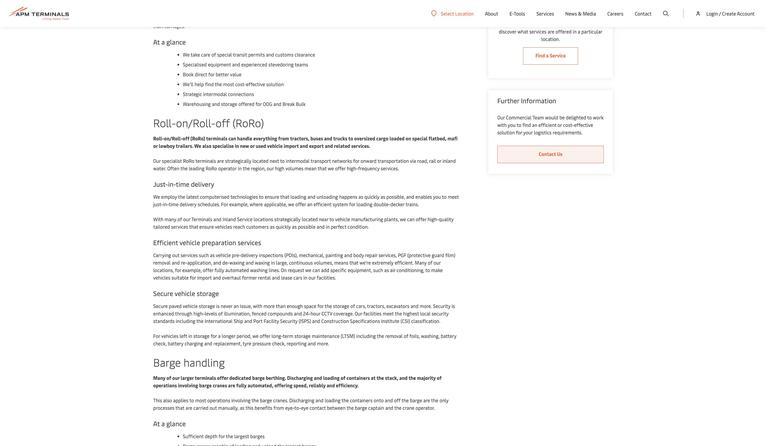 Task type: vqa. For each thing, say whether or not it's contained in the screenshot.
the world-
no



Task type: describe. For each thing, give the bounding box(es) containing it.
located inside our specialist roro terminals are strategically located next to intermodal transport networks for onward transportation via road, rail or inland water. often the leading roro operator in the region, our high volumes mean that we offer high-frequency services.
[[253, 157, 269, 164]]

long-
[[272, 333, 283, 339]]

manufacturing
[[351, 216, 383, 222]]

the up between
[[342, 397, 349, 404]]

our for our specialist roro terminals are strategically located next to intermodal transport networks for onward transportation via road, rail or inland water. often the leading roro operator in the region, our high volumes mean that we offer high-frequency services.
[[153, 157, 161, 164]]

login / create account
[[707, 10, 755, 17]]

classification.
[[411, 318, 441, 324]]

the up crane
[[402, 397, 409, 404]]

off for roll-on/roll-off (roro) terminals can handle everything from tractors, buses and trucks to oversized cargo loaded on special flatbed, mafi or lowboy trailers. we also specialise in new or used vehicle import and export and related services.
[[183, 135, 190, 142]]

1 vertical spatial roro
[[206, 165, 217, 172]]

as down efficient vehicle preparation services
[[210, 252, 215, 258]]

overhaul
[[222, 274, 241, 281]]

vehicles inside carrying out services such as vehicle pre-delivery inspections (pdis), mechanical, painting and body repair services, pgf (protective guard film) removal and re-application, and de-waxing and waxing in large, continuous volumes, means that we're extremely efficient. many of our locations, for example, offer fully automated washing lines. on request we can add specific equipment, such as air conditioning, to make vehicles suitable for import and overhaul former rental and lease cars in our facilities.
[[153, 274, 170, 281]]

with for our commercial team would be delighted to work with you to find an efficient or cost-effective solution for your logistics requirements.
[[498, 122, 507, 128]]

(roro) for roll-on/roll-off (roro)
[[233, 115, 264, 130]]

and right 'reliably'
[[327, 382, 335, 389]]

loading up manufacturing
[[357, 201, 373, 208]]

our right cars
[[309, 274, 316, 281]]

for right direct
[[208, 71, 215, 78]]

for right depth
[[219, 433, 225, 440]]

are up operator.
[[424, 397, 430, 404]]

on inside the "break bulk significantly exceeds the size and/or weight of a standard container and is therefore handled as non-unitised cargo and normally placed on a bed of flat racks with a large number of lashing points. beak bulk cargo includes things like yachts, masts, industrial machines or train carriages."
[[169, 15, 174, 22]]

operations inside many of our larger terminals offer dedicated barge berthing. discharging and loading of containers at the stack, and the majority of operations involving barge cranes are fully automated, offering speed, reliably and efficiency.
[[153, 382, 177, 389]]

oversized
[[354, 135, 375, 142]]

the left international
[[196, 318, 204, 324]]

and up the machines on the top right
[[424, 8, 432, 14]]

that inside with many of our terminals and inland service locations strategically located near to vehicle manufacturing plants, we can offer high-quality tailored services that ensure vehicles reach customers as quickly as possible and in perfect condition.
[[189, 223, 198, 230]]

(roro) for roll-on/roll-off (roro) terminals can handle everything from tractors, buses and trucks to oversized cargo loaded on special flatbed, mafi or lowboy trailers. we also specialise in new or used vehicle import and export and related services.
[[191, 135, 205, 142]]

ensure inside we employ the latest computerised technologies to ensure that loading and unloading happens as quickly as possible, and enables you to meet just-in-time delivery schedules. for example, where applicable, we offer an efficient system for loading double-decker trains.
[[265, 193, 279, 200]]

our up the make
[[434, 259, 441, 266]]

for inside we employ the latest computerised technologies to ensure that loading and unloading happens as quickly as possible, and enables you to meet just-in-time delivery schedules. for example, where applicable, we offer an efficient system for loading double-decker trains.
[[221, 201, 228, 208]]

vehicles inside for vehicles left in storage for a longer period, we offer long-term storage maintenance (ltsm) including the removal of foils, washing, battery check, battery charging and replacement, tyre pressure check, reporting and more.
[[161, 333, 179, 339]]

barge left captain in the bottom of the page
[[355, 405, 367, 411]]

service inside with many of our terminals and inland service locations strategically located near to vehicle manufacturing plants, we can offer high-quality tailored services that ensure vehicles reach customers as quickly as possible and in perfect condition.
[[237, 216, 253, 222]]

the left majority
[[409, 375, 416, 381]]

as right happens
[[359, 193, 363, 200]]

efficiency.
[[336, 382, 359, 389]]

solution inside our commercial team would be delighted to work with you to find an efficient or cost-effective solution for your logistics requirements.
[[498, 129, 515, 136]]

can inside carrying out services such as vehicle pre-delivery inspections (pdis), mechanical, painting and body repair services, pgf (protective guard film) removal and re-application, and de-waxing and waxing in large, continuous volumes, means that we're extremely efficient. many of our locations, for example, offer fully automated washing lines. on request we can add specific equipment, such as air conditioning, to make vehicles suitable for import and overhaul former rental and lease cars in our facilities.
[[313, 267, 320, 273]]

rental
[[258, 274, 271, 281]]

location
[[455, 10, 474, 17]]

(ltsm)
[[341, 333, 355, 339]]

you inside we employ the latest computerised technologies to ensure that loading and unloading happens as quickly as possible, and enables you to meet just-in-time delivery schedules. for example, where applicable, we offer an efficient system for loading double-decker trains.
[[433, 193, 441, 200]]

services up location.
[[530, 28, 547, 35]]

1 vertical spatial find
[[205, 81, 214, 87]]

you inside our commercial team would be delighted to work with you to find an efficient or cost-effective solution for your logistics requirements.
[[508, 122, 516, 128]]

captain
[[368, 405, 384, 411]]

possible,
[[387, 193, 405, 200]]

tyre
[[243, 340, 251, 347]]

the left crane
[[395, 405, 402, 411]]

where inside we employ the latest computerised technologies to ensure that loading and unloading happens as quickly as possible, and enables you to meet just-in-time delivery schedules. for example, where applicable, we offer an efficient system for loading double-decker trains.
[[250, 201, 263, 208]]

high- inside with many of our terminals and inland service locations strategically located near to vehicle manufacturing plants, we can offer high-quality tailored services that ensure vehicles reach customers as quickly as possible and in perfect condition.
[[428, 216, 439, 222]]

with for secure paved vehicle storage is never an issue, with more than enough space for the storage of cars, tractors, excavators and more. security is enhanced through high-levels of illumination, fenced compounds and 24-hour cctv coverage. our facilities meet the highest local security standards including the international ship and port facility security (isps) and construction specifications institute (csi) classification.
[[253, 303, 262, 309]]

involving inside this also applies to most operations involving the barge cranes. discharging and loading the containers onto and off the barge are the only processes that are carried out manually, as this benefits from eye-to-eye contact between the barge captain and the crane operator.
[[231, 397, 251, 404]]

1 at a glance from the top
[[153, 37, 186, 46]]

2 horizontal spatial bulk
[[308, 15, 318, 22]]

maintenance
[[312, 333, 340, 339]]

1 vertical spatial break
[[283, 101, 295, 107]]

applies
[[173, 397, 188, 404]]

next
[[270, 157, 279, 164]]

and left port
[[244, 318, 252, 324]]

the left only
[[431, 397, 439, 404]]

about button
[[485, 0, 498, 27]]

containers inside many of our larger terminals offer dedicated barge berthing. discharging and loading of containers at the stack, and the majority of operations involving barge cranes are fully automated, offering speed, reliably and efficiency.
[[347, 375, 370, 381]]

loading up with many of our terminals and inland service locations strategically located near to vehicle manufacturing plants, we can offer high-quality tailored services that ensure vehicles reach customers as quickly as possible and in perfect condition.
[[291, 193, 306, 200]]

discharging inside many of our larger terminals offer dedicated barge berthing. discharging and loading of containers at the stack, and the majority of operations involving barge cranes are fully automated, offering speed, reliably and efficiency.
[[287, 375, 313, 381]]

barge up automated,
[[252, 375, 265, 381]]

size
[[231, 8, 239, 14]]

in inside for vehicles left in storage for a longer period, we offer long-term storage maintenance (ltsm) including the removal of foils, washing, battery check, battery charging and replacement, tyre pressure check, reporting and more.
[[188, 333, 192, 339]]

machines
[[427, 15, 447, 22]]

cars,
[[356, 303, 366, 309]]

specialise
[[213, 143, 234, 149]]

commercial
[[506, 114, 532, 121]]

for vehicles left in storage for a longer period, we offer long-term storage maintenance (ltsm) including the removal of foils, washing, battery check, battery charging and replacement, tyre pressure check, reporting and more.
[[153, 333, 457, 347]]

and right stack,
[[400, 375, 408, 381]]

and down enough
[[294, 310, 302, 317]]

to up world,
[[576, 13, 581, 20]]

roll-on/roll-off (roro) terminals can handle everything from tractors, buses and trucks to oversized cargo loaded on special flatbed, mafi or lowboy trailers. we also specialise in new or used vehicle import and export and related services.
[[153, 135, 458, 149]]

about
[[485, 10, 498, 17]]

2 horizontal spatial cargo
[[411, 8, 422, 14]]

services down the customers
[[238, 238, 261, 247]]

and down hour
[[312, 318, 320, 324]]

that inside our specialist roro terminals are strategically located next to intermodal transport networks for onward transportation via road, rail or inland water. often the leading roro operator in the region, our high volumes mean that we offer high-frequency services.
[[318, 165, 327, 172]]

make
[[431, 267, 443, 273]]

the up this
[[252, 397, 259, 404]]

points.
[[281, 15, 296, 22]]

for up suitable
[[175, 267, 181, 273]]

contact for contact
[[635, 10, 652, 17]]

2 at from the top
[[153, 419, 160, 428]]

meet inside we employ the latest computerised technologies to ensure that loading and unloading happens as quickly as possible, and enables you to meet just-in-time delivery schedules. for example, where applicable, we offer an efficient system for loading double-decker trains.
[[448, 193, 459, 200]]

from inside roll-on/roll-off (roro) terminals can handle everything from tractors, buses and trucks to oversized cargo loaded on special flatbed, mafi or lowboy trailers. we also specialise in new or used vehicle import and export and related services.
[[278, 135, 289, 142]]

find inside our commercial team would be delighted to work with you to find an efficient or cost-effective solution for your logistics requirements.
[[523, 122, 531, 128]]

offer inside carrying out services such as vehicle pre-delivery inspections (pdis), mechanical, painting and body repair services, pgf (protective guard film) removal and re-application, and de-waxing and waxing in large, continuous volumes, means that we're extremely efficient. many of our locations, for example, offer fully automated washing lines. on request we can add specific equipment, such as air conditioning, to make vehicles suitable for import and overhaul former rental and lease cars in our facilities.
[[203, 267, 214, 273]]

create
[[723, 10, 736, 17]]

the up strategic intermodal connections
[[215, 81, 222, 87]]

and right reporting
[[308, 340, 316, 347]]

a down "processes"
[[161, 419, 165, 428]]

road,
[[417, 157, 428, 164]]

and right charging at the left
[[204, 340, 212, 347]]

and right oog
[[274, 101, 282, 107]]

the up cctv on the bottom
[[325, 303, 332, 309]]

to down 'commercial' in the right top of the page
[[517, 122, 522, 128]]

and down near
[[317, 223, 325, 230]]

and left de-
[[213, 259, 221, 266]]

services. inside our specialist roro terminals are strategically located next to intermodal transport networks for onward transportation via road, rail or inland water. often the leading roro operator in the region, our high volumes mean that we offer high-frequency services.
[[381, 165, 399, 172]]

the inside the "break bulk significantly exceeds the size and/or weight of a standard container and is therefore handled as non-unitised cargo and normally placed on a bed of flat racks with a large number of lashing points. beak bulk cargo includes things like yachts, masts, industrial machines or train carriages."
[[223, 8, 230, 14]]

inland
[[443, 157, 456, 164]]

and up means
[[344, 252, 352, 258]]

select location
[[441, 10, 474, 17]]

1 horizontal spatial bulk
[[296, 101, 306, 107]]

particular
[[582, 28, 603, 35]]

location.
[[542, 36, 560, 42]]

rail
[[429, 157, 436, 164]]

offer inside many of our larger terminals offer dedicated barge berthing. discharging and loading of containers at the stack, and the majority of operations involving barge cranes are fully automated, offering speed, reliably and efficiency.
[[217, 375, 228, 381]]

in up lines.
[[271, 259, 275, 266]]

offer inside for vehicles left in storage for a longer period, we offer long-term storage maintenance (ltsm) including the removal of foils, washing, battery check, battery charging and replacement, tyre pressure check, reporting and more.
[[260, 333, 271, 339]]

1 horizontal spatial battery
[[441, 333, 457, 339]]

barge up crane
[[410, 397, 422, 404]]

high- inside our specialist roro terminals are strategically located next to intermodal transport networks for onward transportation via road, rail or inland water. often the leading roro operator in the region, our high volumes mean that we offer high-frequency services.
[[347, 165, 358, 172]]

as inside this also applies to most operations involving the barge cranes. discharging and loading the containers onto and off the barge are the only processes that are carried out manually, as this benefits from eye-to-eye contact between the barge captain and the crane operator.
[[240, 405, 245, 411]]

and right captain in the bottom of the page
[[385, 405, 393, 411]]

compounds
[[268, 310, 293, 317]]

the right at
[[377, 375, 384, 381]]

efficient inside we employ the latest computerised technologies to ensure that loading and unloading happens as quickly as possible, and enables you to meet just-in-time delivery schedules. for example, where applicable, we offer an efficient system for loading double-decker trains.
[[314, 201, 332, 208]]

of right care
[[212, 51, 216, 58]]

on/roll- for roll-on/roll-off (roro) terminals can handle everything from tractors, buses and trucks to oversized cargo loaded on special flatbed, mafi or lowboy trailers. we also specialise in new or used vehicle import and export and related services.
[[164, 135, 183, 142]]

as left possible
[[292, 223, 297, 230]]

tractors, inside secure paved vehicle storage is never an issue, with more than enough space for the storage of cars, tractors, excavators and more. security is enhanced through high-levels of illumination, fenced compounds and 24-hour cctv coverage. our facilities meet the highest local security standards including the international ship and port facility security (isps) and construction specifications institute (csi) classification.
[[367, 303, 385, 309]]

of up "lashing"
[[271, 8, 276, 14]]

carrying
[[153, 252, 171, 258]]

in right cars
[[304, 274, 307, 281]]

most for the
[[223, 81, 234, 87]]

we inside for vehicles left in storage for a longer period, we offer long-term storage maintenance (ltsm) including the removal of foils, washing, battery check, battery charging and replacement, tyre pressure check, reporting and more.
[[253, 333, 259, 339]]

discover
[[499, 28, 517, 35]]

we inside roll-on/roll-off (roro) terminals can handle everything from tractors, buses and trucks to oversized cargo loaded on special flatbed, mafi or lowboy trailers. we also specialise in new or used vehicle import and export and related services.
[[194, 143, 201, 149]]

a left "large"
[[226, 15, 228, 22]]

automated
[[225, 267, 249, 273]]

sufficient
[[183, 433, 204, 440]]

to left work
[[588, 114, 592, 121]]

eye-
[[285, 405, 295, 411]]

and up "value"
[[232, 61, 240, 68]]

can inside roll-on/roll-off (roro) terminals can handle everything from tractors, buses and trucks to oversized cargo loaded on special flatbed, mafi or lowboy trailers. we also specialise in new or used vehicle import and export and related services.
[[229, 135, 236, 142]]

of left 'flat' at the top left
[[188, 15, 193, 22]]

frequency
[[358, 165, 380, 172]]

services down the services
[[534, 21, 551, 27]]

from inside this also applies to most operations involving the barge cranes. discharging and loading the containers onto and off the barge are the only processes that are carried out manually, as this benefits from eye-to-eye contact between the barge captain and the crane operator.
[[274, 405, 284, 411]]

and down strategic intermodal connections
[[212, 101, 220, 107]]

careers button
[[608, 0, 624, 27]]

0 horizontal spatial solution
[[266, 81, 284, 87]]

in inside use our interactive service locator to find out where we offer services around the world, or to discover what services are offered in a particular location.
[[573, 28, 577, 35]]

industrial
[[406, 15, 426, 22]]

and up the trains.
[[406, 193, 414, 200]]

unitised
[[392, 8, 409, 14]]

&
[[578, 10, 582, 17]]

and up contact
[[316, 397, 324, 404]]

racks
[[203, 15, 214, 22]]

and down lines.
[[272, 274, 280, 281]]

0 horizontal spatial effective
[[246, 81, 265, 87]]

as left air
[[384, 267, 389, 273]]

for left oog
[[256, 101, 262, 107]]

normally
[[433, 8, 452, 14]]

stevedoring
[[269, 61, 294, 68]]

customers
[[246, 223, 269, 230]]

an inside our commercial team would be delighted to work with you to find an efficient or cost-effective solution for your logistics requirements.
[[532, 122, 538, 128]]

break bulk significantly exceeds the size and/or weight of a standard container and is therefore handled as non-unitised cargo and normally placed on a bed of flat racks with a large number of lashing points. beak bulk cargo includes things like yachts, masts, industrial machines or train carriages.
[[153, 8, 453, 29]]

further information
[[498, 96, 557, 105]]

we'll help find the most cost-effective solution
[[183, 81, 284, 87]]

washing,
[[421, 333, 440, 339]]

and left re-
[[172, 259, 180, 266]]

terminals
[[191, 216, 212, 222]]

double-
[[374, 201, 391, 208]]

a inside use our interactive service locator to find out where we offer services around the world, or to discover what services are offered in a particular location.
[[578, 28, 581, 35]]

team
[[533, 114, 544, 121]]

0 vertical spatial bulk
[[167, 8, 176, 14]]

out inside use our interactive service locator to find out where we offer services around the world, or to discover what services are offered in a particular location.
[[592, 13, 599, 20]]

and up 'reliably'
[[314, 375, 322, 381]]

offering
[[275, 382, 293, 389]]

world,
[[577, 21, 590, 27]]

placed
[[153, 15, 168, 22]]

0 vertical spatial in-
[[168, 180, 176, 189]]

for inside for vehicles left in storage for a longer period, we offer long-term storage maintenance (ltsm) including the removal of foils, washing, battery check, battery charging and replacement, tyre pressure check, reporting and more.
[[211, 333, 217, 339]]

and right onto
[[385, 397, 393, 404]]

near
[[319, 216, 329, 222]]

as down locations
[[270, 223, 275, 230]]

quickly inside with many of our terminals and inland service locations strategically located near to vehicle manufacturing plants, we can offer high-quality tailored services that ensure vehicles reach customers as quickly as possible and in perfect condition.
[[276, 223, 291, 230]]

1 vertical spatial cargo
[[319, 15, 331, 22]]

loading inside this also applies to most operations involving the barge cranes. discharging and loading the containers onto and off the barge are the only processes that are carried out manually, as this benefits from eye-to-eye contact between the barge captain and the crane operator.
[[325, 397, 341, 404]]

terminals for offer
[[195, 375, 216, 381]]

1 at from the top
[[153, 37, 160, 46]]

also inside roll-on/roll-off (roro) terminals can handle everything from tractors, buses and trucks to oversized cargo loaded on special flatbed, mafi or lowboy trailers. we also specialise in new or used vehicle import and export and related services.
[[202, 143, 211, 149]]

the right between
[[347, 405, 354, 411]]

terminals inside our specialist roro terminals are strategically located next to intermodal transport networks for onward transportation via road, rail or inland water. often the leading roro operator in the region, our high volumes mean that we offer high-frequency services.
[[196, 157, 216, 164]]

offer inside use our interactive service locator to find out where we offer services around the world, or to discover what services are offered in a particular location.
[[522, 21, 533, 27]]

specifications
[[350, 318, 380, 324]]

facilities
[[364, 310, 382, 317]]

and left the inland
[[213, 216, 221, 222]]

0 horizontal spatial is
[[216, 303, 220, 309]]

a up "lashing"
[[277, 8, 280, 14]]

vehicle up paved
[[175, 289, 195, 298]]

foils,
[[410, 333, 420, 339]]

coverage.
[[334, 310, 354, 317]]

our inside many of our larger terminals offer dedicated barge berthing. discharging and loading of containers at the stack, and the majority of operations involving barge cranes are fully automated, offering speed, reliably and efficiency.
[[172, 375, 180, 381]]

strategically inside our specialist roro terminals are strategically located next to intermodal transport networks for onward transportation via road, rail or inland water. often the leading roro operator in the region, our high volumes mean that we offer high-frequency services.
[[225, 157, 251, 164]]

offer inside we employ the latest computerised technologies to ensure that loading and unloading happens as quickly as possible, and enables you to meet just-in-time delivery schedules. for example, where applicable, we offer an efficient system for loading double-decker trains.
[[296, 201, 306, 208]]

service
[[544, 13, 559, 20]]

contact for contact us
[[539, 151, 556, 157]]

cranes
[[213, 382, 227, 389]]

a down the train
[[161, 37, 165, 46]]

plants,
[[384, 216, 399, 222]]

also inside this also applies to most operations involving the barge cranes. discharging and loading the containers onto and off the barge are the only processes that are carried out manually, as this benefits from eye-to-eye contact between the barge captain and the crane operator.
[[163, 397, 172, 404]]

of down barge
[[167, 375, 171, 381]]

located inside with many of our terminals and inland service locations strategically located near to vehicle manufacturing plants, we can offer high-quality tailored services that ensure vehicles reach customers as quickly as possible and in perfect condition.
[[302, 216, 318, 222]]

can inside with many of our terminals and inland service locations strategically located near to vehicle manufacturing plants, we can offer high-quality tailored services that ensure vehicles reach customers as quickly as possible and in perfect condition.
[[407, 216, 415, 222]]

an inside we employ the latest computerised technologies to ensure that loading and unloading happens as quickly as possible, and enables you to meet just-in-time delivery schedules. for example, where applicable, we offer an efficient system for loading double-decker trains.
[[307, 201, 313, 208]]

locations
[[254, 216, 273, 222]]

2 at a glance from the top
[[153, 419, 186, 428]]

select location button
[[432, 10, 474, 17]]

and left overhaul
[[213, 274, 221, 281]]

flat
[[194, 15, 201, 22]]

equipment
[[208, 61, 231, 68]]

on inside roll-on/roll-off (roro) terminals can handle everything from tractors, buses and trucks to oversized cargo loaded on special flatbed, mafi or lowboy trailers. we also specialise in new or used vehicle import and export and related services.
[[406, 135, 411, 142]]

to inside with many of our terminals and inland service locations strategically located near to vehicle manufacturing plants, we can offer high-quality tailored services that ensure vehicles reach customers as quickly as possible and in perfect condition.
[[330, 216, 334, 222]]

the inside we employ the latest computerised technologies to ensure that loading and unloading happens as quickly as possible, and enables you to meet just-in-time delivery schedules. for example, where applicable, we offer an efficient system for loading double-decker trains.
[[178, 193, 185, 200]]

of up efficiency.
[[341, 375, 346, 381]]

and right permits
[[266, 51, 274, 58]]

longer
[[222, 333, 236, 339]]

are inside many of our larger terminals offer dedicated barge berthing. discharging and loading of containers at the stack, and the majority of operations involving barge cranes are fully automated, offering speed, reliably and efficiency.
[[228, 382, 235, 389]]

experienced
[[241, 61, 267, 68]]

in inside with many of our terminals and inland service locations strategically located near to vehicle manufacturing plants, we can offer high-quality tailored services that ensure vehicles reach customers as quickly as possible and in perfect condition.
[[326, 223, 330, 230]]

our inside with many of our terminals and inland service locations strategically located near to vehicle manufacturing plants, we can offer high-quality tailored services that ensure vehicles reach customers as quickly as possible and in perfect condition.
[[183, 216, 190, 222]]

meet inside secure paved vehicle storage is never an issue, with more than enough space for the storage of cars, tractors, excavators and more. security is enhanced through high-levels of illumination, fenced compounds and 24-hour cctv coverage. our facilities meet the highest local security standards including the international ship and port facility security (isps) and construction specifications institute (csi) classification.
[[383, 310, 394, 317]]

we for care
[[183, 51, 190, 58]]

as up double-
[[381, 193, 385, 200]]

2 check, from the left
[[272, 340, 286, 347]]

loaded
[[390, 135, 405, 142]]

strategic
[[183, 91, 202, 97]]

services inside carrying out services such as vehicle pre-delivery inspections (pdis), mechanical, painting and body repair services, pgf (protective guard film) removal and re-application, and de-waxing and waxing in large, continuous volumes, means that we're extremely efficient. many of our locations, for example, offer fully automated washing lines. on request we can add specific equipment, such as air conditioning, to make vehicles suitable for import and overhaul former rental and lease cars in our facilities.
[[181, 252, 198, 258]]

or right the 'new'
[[250, 143, 255, 149]]

removal inside carrying out services such as vehicle pre-delivery inspections (pdis), mechanical, painting and body repair services, pgf (protective guard film) removal and re-application, and de-waxing and waxing in large, continuous volumes, means that we're extremely efficient. many of our locations, for example, offer fully automated washing lines. on request we can add specific equipment, such as air conditioning, to make vehicles suitable for import and overhaul former rental and lease cars in our facilities.
[[153, 259, 171, 266]]

to inside carrying out services such as vehicle pre-delivery inspections (pdis), mechanical, painting and body repair services, pgf (protective guard film) removal and re-application, and de-waxing and waxing in large, continuous volumes, means that we're extremely efficient. many of our locations, for example, offer fully automated washing lines. on request we can add specific equipment, such as air conditioning, to make vehicles suitable for import and overhaul former rental and lease cars in our facilities.
[[426, 267, 430, 273]]

the left "region,"
[[243, 165, 250, 172]]

or inside use our interactive service locator to find out where we offer services around the world, or to discover what services are offered in a particular location.
[[591, 21, 596, 27]]

and left export at the top left of the page
[[300, 143, 308, 149]]

like
[[366, 15, 373, 22]]

and left unloading
[[308, 193, 316, 200]]

the left largest
[[226, 433, 233, 440]]

of inside with many of our terminals and inland service locations strategically located near to vehicle manufacturing plants, we can offer high-quality tailored services that ensure vehicles reach customers as quickly as possible and in perfect condition.
[[178, 216, 182, 222]]

and right 'container'
[[323, 8, 331, 14]]

through
[[175, 310, 192, 317]]

eye
[[301, 405, 309, 411]]

to right technologies
[[259, 193, 264, 200]]

therefore
[[336, 8, 356, 14]]

0 vertical spatial delivery
[[191, 180, 214, 189]]

more. inside secure paved vehicle storage is never an issue, with more than enough space for the storage of cars, tractors, excavators and more. security is enhanced through high-levels of illumination, fenced compounds and 24-hour cctv coverage. our facilities meet the highest local security standards including the international ship and port facility security (isps) and construction specifications institute (csi) classification.
[[420, 303, 432, 309]]

excavators
[[387, 303, 410, 309]]

0 vertical spatial service
[[550, 52, 566, 59]]

barge up benefits
[[260, 397, 272, 404]]

of left cars,
[[351, 303, 355, 309]]

0 vertical spatial such
[[199, 252, 209, 258]]

request
[[288, 267, 304, 273]]

take
[[191, 51, 200, 58]]

volumes,
[[314, 259, 333, 266]]

locations,
[[153, 267, 174, 273]]

between
[[327, 405, 346, 411]]

out inside this also applies to most operations involving the barge cranes. discharging and loading the containers onto and off the barge are the only processes that are carried out manually, as this benefits from eye-to-eye contact between the barge captain and the crane operator.
[[210, 405, 217, 411]]

for right suitable
[[190, 274, 196, 281]]

0 vertical spatial intermodal
[[203, 91, 227, 97]]

barge left the cranes
[[199, 382, 212, 389]]

better
[[216, 71, 229, 78]]

0 horizontal spatial offered
[[239, 101, 255, 107]]

region,
[[251, 165, 266, 172]]

1 vertical spatial battery
[[168, 340, 184, 347]]

large
[[229, 15, 240, 22]]

we for the
[[153, 193, 160, 200]]

a right find
[[546, 52, 549, 59]]

of down weight
[[259, 15, 264, 22]]

to right the enables at the right top of page
[[442, 193, 447, 200]]

strategically inside with many of our terminals and inland service locations strategically located near to vehicle manufacturing plants, we can offer high-quality tailored services that ensure vehicles reach customers as quickly as possible and in perfect condition.
[[275, 216, 301, 222]]

the right often
[[181, 165, 188, 172]]

1 horizontal spatial security
[[433, 303, 451, 309]]

services
[[537, 10, 554, 17]]

offer inside our specialist roro terminals are strategically located next to intermodal transport networks for onward transportation via road, rail or inland water. often the leading roro operator in the region, our high volumes mean that we offer high-frequency services.
[[335, 165, 346, 172]]

for inside our commercial team would be delighted to work with you to find an efficient or cost-effective solution for your logistics requirements.
[[516, 129, 523, 136]]

efficient inside our commercial team would be delighted to work with you to find an efficient or cost-effective solution for your logistics requirements.
[[539, 122, 557, 128]]

off for roll-on/roll-off (roro)
[[216, 115, 230, 130]]



Task type: locate. For each thing, give the bounding box(es) containing it.
everything
[[253, 135, 277, 142]]

and
[[323, 8, 331, 14], [424, 8, 432, 14], [266, 51, 274, 58], [232, 61, 240, 68], [212, 101, 220, 107], [274, 101, 282, 107], [324, 135, 332, 142], [300, 143, 308, 149], [325, 143, 333, 149], [308, 193, 316, 200], [406, 193, 414, 200], [213, 216, 221, 222], [317, 223, 325, 230], [344, 252, 352, 258], [172, 259, 180, 266], [213, 259, 221, 266], [246, 259, 254, 266], [213, 274, 221, 281], [272, 274, 280, 281], [411, 303, 419, 309], [294, 310, 302, 317], [244, 318, 252, 324], [312, 318, 320, 324], [204, 340, 212, 347], [308, 340, 316, 347], [314, 375, 322, 381], [400, 375, 408, 381], [327, 382, 335, 389], [316, 397, 324, 404], [385, 397, 393, 404], [385, 405, 393, 411]]

1 vertical spatial efficient
[[314, 201, 332, 208]]

on/roll- up lowboy at left
[[164, 135, 183, 142]]

charging
[[185, 340, 203, 347]]

secure up enhanced at the left of page
[[153, 303, 168, 309]]

our inside use our interactive service locator to find out where we offer services around the world, or to discover what services are offered in a particular location.
[[512, 13, 519, 20]]

2 roll- from the top
[[153, 135, 164, 142]]

including
[[176, 318, 195, 324], [356, 333, 376, 339]]

that down terminals
[[189, 223, 198, 230]]

of right majority
[[437, 375, 442, 381]]

0 vertical spatial containers
[[347, 375, 370, 381]]

schedules.
[[198, 201, 220, 208]]

mafi
[[448, 135, 458, 142]]

removal inside for vehicles left in storage for a longer period, we offer long-term storage maintenance (ltsm) including the removal of foils, washing, battery check, battery charging and replacement, tyre pressure check, reporting and more.
[[385, 333, 403, 339]]

fully down de-
[[215, 267, 224, 273]]

service
[[550, 52, 566, 59], [237, 216, 253, 222]]

can left 'add'
[[313, 267, 320, 273]]

our for our commercial team would be delighted to work with you to find an efficient or cost-effective solution for your logistics requirements.
[[498, 114, 505, 121]]

on/roll- for roll-on/roll-off (roro)
[[176, 115, 216, 130]]

news & media button
[[566, 0, 596, 27]]

decker
[[391, 201, 405, 208]]

1 vertical spatial involving
[[231, 397, 251, 404]]

in inside roll-on/roll-off (roro) terminals can handle everything from tractors, buses and trucks to oversized cargo loaded on special flatbed, mafi or lowboy trailers. we also specialise in new or used vehicle import and export and related services.
[[235, 143, 239, 149]]

tractors, inside roll-on/roll-off (roro) terminals can handle everything from tractors, buses and trucks to oversized cargo loaded on special flatbed, mafi or lowboy trailers. we also specialise in new or used vehicle import and export and related services.
[[290, 135, 310, 142]]

2 horizontal spatial we
[[194, 143, 201, 149]]

terminals inside many of our larger terminals offer dedicated barge berthing. discharging and loading of containers at the stack, and the majority of operations involving barge cranes are fully automated, offering speed, reliably and efficiency.
[[195, 375, 216, 381]]

1 horizontal spatial also
[[202, 143, 211, 149]]

for inside we employ the latest computerised technologies to ensure that loading and unloading happens as quickly as possible, and enables you to meet just-in-time delivery schedules. for example, where applicable, we offer an efficient system for loading double-decker trains.
[[349, 201, 356, 208]]

on
[[169, 15, 174, 22], [406, 135, 411, 142]]

de-
[[222, 259, 230, 266]]

2 horizontal spatial find
[[582, 13, 591, 20]]

battery
[[441, 333, 457, 339], [168, 340, 184, 347]]

we inside use our interactive service locator to find out where we offer services around the world, or to discover what services are offered in a particular location.
[[515, 21, 521, 27]]

our inside our commercial team would be delighted to work with you to find an efficient or cost-effective solution for your logistics requirements.
[[498, 114, 505, 121]]

1 horizontal spatial high-
[[347, 165, 358, 172]]

an down 'team'
[[532, 122, 538, 128]]

0 vertical spatial time
[[176, 180, 190, 189]]

vehicle up re-
[[180, 238, 200, 247]]

1 horizontal spatial cargo
[[376, 135, 389, 142]]

0 vertical spatial more.
[[420, 303, 432, 309]]

1 horizontal spatial special
[[412, 135, 428, 142]]

to up particular
[[597, 21, 601, 27]]

most down better
[[223, 81, 234, 87]]

meet
[[448, 193, 459, 200], [383, 310, 394, 317]]

1 secure from the top
[[153, 289, 173, 298]]

0 horizontal spatial cost-
[[235, 81, 246, 87]]

specialised equipment and experienced stevedoring teams
[[183, 61, 308, 68]]

1 horizontal spatial import
[[284, 143, 299, 149]]

1 vertical spatial off
[[183, 135, 190, 142]]

enables
[[416, 193, 432, 200]]

0 vertical spatial roll-
[[153, 115, 176, 130]]

only
[[440, 397, 449, 404]]

to
[[576, 13, 581, 20], [597, 21, 601, 27], [588, 114, 592, 121], [517, 122, 522, 128], [349, 135, 353, 142], [280, 157, 285, 164], [259, 193, 264, 200], [442, 193, 447, 200], [330, 216, 334, 222], [426, 267, 430, 273], [190, 397, 194, 404]]

at down "processes"
[[153, 419, 160, 428]]

0 horizontal spatial break
[[153, 8, 166, 14]]

of up international
[[218, 310, 223, 317]]

0 vertical spatial glance
[[166, 37, 186, 46]]

is inside the "break bulk significantly exceeds the size and/or weight of a standard container and is therefore handled as non-unitised cargo and normally placed on a bed of flat racks with a large number of lashing points. beak bulk cargo includes things like yachts, masts, industrial machines or train carriages."
[[332, 8, 335, 14]]

high- down networks
[[347, 165, 358, 172]]

where down "use"
[[501, 21, 514, 27]]

or down be
[[558, 122, 562, 128]]

on right loaded
[[406, 135, 411, 142]]

out up particular
[[592, 13, 599, 20]]

fully inside carrying out services such as vehicle pre-delivery inspections (pdis), mechanical, painting and body repair services, pgf (protective guard film) removal and re-application, and de-waxing and waxing in large, continuous volumes, means that we're extremely efficient. many of our locations, for example, offer fully automated washing lines. on request we can add specific equipment, such as air conditioning, to make vehicles suitable for import and overhaul former rental and lease cars in our facilities.
[[215, 267, 224, 273]]

solution down 'commercial' in the right top of the page
[[498, 129, 515, 136]]

fully down dedicated
[[236, 382, 247, 389]]

permits
[[248, 51, 265, 58]]

1 vertical spatial many
[[153, 375, 165, 381]]

waxing
[[230, 259, 245, 266], [255, 259, 270, 266]]

offered
[[556, 28, 572, 35], [239, 101, 255, 107]]

1 vertical spatial removal
[[385, 333, 403, 339]]

weight
[[256, 8, 270, 14]]

onward
[[361, 157, 377, 164]]

1 horizontal spatial such
[[373, 267, 383, 273]]

1 horizontal spatial our
[[355, 310, 362, 317]]

0 horizontal spatial our
[[153, 157, 161, 164]]

1 vertical spatial more.
[[317, 340, 329, 347]]

are inside use our interactive service locator to find out where we offer services around the world, or to discover what services are offered in a particular location.
[[548, 28, 555, 35]]

can down the trains.
[[407, 216, 415, 222]]

cost-
[[235, 81, 246, 87], [564, 122, 574, 128]]

we right the applicable,
[[288, 201, 294, 208]]

buses
[[311, 135, 323, 142]]

offer down interactive
[[522, 21, 533, 27]]

space
[[304, 303, 316, 309]]

offer down networks
[[335, 165, 346, 172]]

1 horizontal spatial an
[[307, 201, 313, 208]]

1 horizontal spatial for
[[221, 201, 228, 208]]

1 vertical spatial solution
[[498, 129, 515, 136]]

we inside with many of our terminals and inland service locations strategically located near to vehicle manufacturing plants, we can offer high-quality tailored services that ensure vehicles reach customers as quickly as possible and in perfect condition.
[[400, 216, 406, 222]]

used
[[256, 143, 266, 149]]

0 horizontal spatial out
[[172, 252, 180, 258]]

1 vertical spatial such
[[373, 267, 383, 273]]

strategically up operator
[[225, 157, 251, 164]]

services. inside roll-on/roll-off (roro) terminals can handle everything from tractors, buses and trucks to oversized cargo loaded on special flatbed, mafi or lowboy trailers. we also specialise in new or used vehicle import and export and related services.
[[351, 143, 370, 149]]

be
[[560, 114, 565, 121]]

1 waxing from the left
[[230, 259, 245, 266]]

tools
[[514, 10, 525, 17]]

break inside the "break bulk significantly exceeds the size and/or weight of a standard container and is therefore handled as non-unitised cargo and normally placed on a bed of flat racks with a large number of lashing points. beak bulk cargo includes things like yachts, masts, industrial machines or train carriages."
[[153, 8, 166, 14]]

1 horizontal spatial many
[[415, 259, 427, 266]]

0 horizontal spatial efficient
[[314, 201, 332, 208]]

0 horizontal spatial meet
[[383, 310, 394, 317]]

at
[[371, 375, 376, 381]]

sufficient depth for the largest barges
[[183, 433, 265, 440]]

1 horizontal spatial check,
[[272, 340, 286, 347]]

pre-
[[232, 252, 241, 258]]

operator.
[[416, 405, 435, 411]]

loading inside many of our larger terminals offer dedicated barge berthing. discharging and loading of containers at the stack, and the majority of operations involving barge cranes are fully automated, offering speed, reliably and efficiency.
[[323, 375, 340, 381]]

we inside we employ the latest computerised technologies to ensure that loading and unloading happens as quickly as possible, and enables you to meet just-in-time delivery schedules. for example, where applicable, we offer an efficient system for loading double-decker trains.
[[288, 201, 294, 208]]

1 vertical spatial security
[[280, 318, 298, 324]]

many of our larger terminals offer dedicated barge berthing. discharging and loading of containers at the stack, and the majority of operations involving barge cranes are fully automated, offering speed, reliably and efficiency.
[[153, 375, 442, 389]]

solution
[[266, 81, 284, 87], [498, 129, 515, 136]]

more. down maintenance
[[317, 340, 329, 347]]

break
[[153, 8, 166, 14], [283, 101, 295, 107]]

located up "region,"
[[253, 157, 269, 164]]

and up highest
[[411, 303, 419, 309]]

1 horizontal spatial more.
[[420, 303, 432, 309]]

meet up quality
[[448, 193, 459, 200]]

our inside secure paved vehicle storage is never an issue, with more than enough space for the storage of cars, tractors, excavators and more. security is enhanced through high-levels of illumination, fenced compounds and 24-hour cctv coverage. our facilities meet the highest local security standards including the international ship and port facility security (isps) and construction specifications institute (csi) classification.
[[355, 310, 362, 317]]

0 horizontal spatial where
[[250, 201, 263, 208]]

1 horizontal spatial including
[[356, 333, 376, 339]]

barge handling
[[153, 355, 225, 369]]

or inside the "break bulk significantly exceeds the size and/or weight of a standard container and is therefore handled as non-unitised cargo and normally placed on a bed of flat racks with a large number of lashing points. beak bulk cargo includes things like yachts, masts, industrial machines or train carriages."
[[449, 15, 453, 22]]

0 vertical spatial contact
[[635, 10, 652, 17]]

or inside our commercial team would be delighted to work with you to find an efficient or cost-effective solution for your logistics requirements.
[[558, 122, 562, 128]]

reporting
[[287, 340, 307, 347]]

non-
[[382, 8, 392, 14]]

vehicles left left at bottom left
[[161, 333, 179, 339]]

for up hour
[[318, 303, 324, 309]]

login / create account link
[[696, 0, 755, 27]]

bulk
[[167, 8, 176, 14], [308, 15, 318, 22], [296, 101, 306, 107]]

are down applies
[[186, 405, 192, 411]]

our inside our specialist roro terminals are strategically located next to intermodal transport networks for onward transportation via road, rail or inland water. often the leading roro operator in the region, our high volumes mean that we offer high-frequency services.
[[267, 165, 274, 172]]

significantly
[[177, 8, 203, 14]]

of inside for vehicles left in storage for a longer period, we offer long-term storage maintenance (ltsm) including the removal of foils, washing, battery check, battery charging and replacement, tyre pressure check, reporting and more.
[[404, 333, 409, 339]]

or left lowboy at left
[[153, 143, 158, 149]]

preparation
[[202, 238, 236, 247]]

0 horizontal spatial involving
[[178, 382, 198, 389]]

0 vertical spatial efficient
[[539, 122, 557, 128]]

for down standards
[[153, 333, 160, 339]]

delivery inside carrying out services such as vehicle pre-delivery inspections (pdis), mechanical, painting and body repair services, pgf (protective guard film) removal and re-application, and de-waxing and waxing in large, continuous volumes, means that we're extremely efficient. many of our locations, for example, offer fully automated washing lines. on request we can add specific equipment, such as air conditioning, to make vehicles suitable for import and overhaul former rental and lease cars in our facilities.
[[241, 252, 258, 258]]

ensure inside with many of our terminals and inland service locations strategically located near to vehicle manufacturing plants, we can offer high-quality tailored services that ensure vehicles reach customers as quickly as possible and in perfect condition.
[[200, 223, 214, 230]]

on/roll- inside roll-on/roll-off (roro) terminals can handle everything from tractors, buses and trucks to oversized cargo loaded on special flatbed, mafi or lowboy trailers. we also specialise in new or used vehicle import and export and related services.
[[164, 135, 183, 142]]

2 vertical spatial with
[[253, 303, 262, 309]]

intermodal up volumes
[[286, 157, 310, 164]]

secure for secure paved vehicle storage is never an issue, with more than enough space for the storage of cars, tractors, excavators and more. security is enhanced through high-levels of illumination, fenced compounds and 24-hour cctv coverage. our facilities meet the highest local security standards including the international ship and port facility security (isps) and construction specifications institute (csi) classification.
[[153, 303, 168, 309]]

quality
[[439, 216, 454, 222]]

0 horizontal spatial special
[[217, 51, 232, 58]]

operations up manually,
[[207, 397, 230, 404]]

our left larger
[[172, 375, 180, 381]]

0 vertical spatial also
[[202, 143, 211, 149]]

quickly inside we employ the latest computerised technologies to ensure that loading and unloading happens as quickly as possible, and enables you to meet just-in-time delivery schedules. for example, where applicable, we offer an efficient system for loading double-decker trains.
[[365, 193, 380, 200]]

battery down left at bottom left
[[168, 340, 184, 347]]

including inside for vehicles left in storage for a longer period, we offer long-term storage maintenance (ltsm) including the removal of foils, washing, battery check, battery charging and replacement, tyre pressure check, reporting and more.
[[356, 333, 376, 339]]

2 glance from the top
[[166, 419, 186, 428]]

to inside this also applies to most operations involving the barge cranes. discharging and loading the containers onto and off the barge are the only processes that are carried out manually, as this benefits from eye-to-eye contact between the barge captain and the crane operator.
[[190, 397, 194, 404]]

0 horizontal spatial check,
[[153, 340, 167, 347]]

0 vertical spatial at
[[153, 37, 160, 46]]

0 vertical spatial cost-
[[235, 81, 246, 87]]

1 vertical spatial on/roll-
[[164, 135, 183, 142]]

1 vertical spatial offered
[[239, 101, 255, 107]]

terminals up specialise at the top
[[206, 135, 228, 142]]

offered down around
[[556, 28, 572, 35]]

the down excavators
[[395, 310, 402, 317]]

on/roll-
[[176, 115, 216, 130], [164, 135, 183, 142]]

roro
[[183, 157, 195, 164], [206, 165, 217, 172]]

where inside use our interactive service locator to find out where we offer services around the world, or to discover what services are offered in a particular location.
[[501, 21, 514, 27]]

as inside the "break bulk significantly exceeds the size and/or weight of a standard container and is therefore handled as non-unitised cargo and normally placed on a bed of flat racks with a large number of lashing points. beak bulk cargo includes things like yachts, masts, industrial machines or train carriages."
[[376, 8, 381, 14]]

services. down oversized
[[351, 143, 370, 149]]

equipment,
[[348, 267, 372, 273]]

0 vertical spatial involving
[[178, 382, 198, 389]]

and right buses
[[324, 135, 332, 142]]

vehicle inside carrying out services such as vehicle pre-delivery inspections (pdis), mechanical, painting and body repair services, pgf (protective guard film) removal and re-application, and de-waxing and waxing in large, continuous volumes, means that we're extremely efficient. many of our locations, for example, offer fully automated washing lines. on request we can add specific equipment, such as air conditioning, to make vehicles suitable for import and overhaul former rental and lease cars in our facilities.
[[216, 252, 231, 258]]

the left size
[[223, 8, 230, 14]]

or inside our specialist roro terminals are strategically located next to intermodal transport networks for onward transportation via road, rail or inland water. often the leading roro operator in the region, our high volumes mean that we offer high-frequency services.
[[437, 157, 442, 164]]

inland
[[223, 216, 236, 222]]

find a service link
[[524, 47, 578, 65]]

offer inside with many of our terminals and inland service locations strategically located near to vehicle manufacturing plants, we can offer high-quality tailored services that ensure vehicles reach customers as quickly as possible and in perfect condition.
[[416, 216, 427, 222]]

1 horizontal spatial strategically
[[275, 216, 301, 222]]

2 waxing from the left
[[255, 259, 270, 266]]

most for to
[[195, 397, 206, 404]]

terminals for can
[[206, 135, 228, 142]]

of inside carrying out services such as vehicle pre-delivery inspections (pdis), mechanical, painting and body repair services, pgf (protective guard film) removal and re-application, and de-waxing and waxing in large, continuous volumes, means that we're extremely efficient. many of our locations, for example, offer fully automated washing lines. on request we can add specific equipment, such as air conditioning, to make vehicles suitable for import and overhaul former rental and lease cars in our facilities.
[[428, 259, 433, 266]]

0 horizontal spatial roro
[[183, 157, 195, 164]]

1 horizontal spatial with
[[253, 303, 262, 309]]

networks
[[332, 157, 352, 164]]

2 secure from the top
[[153, 303, 168, 309]]

0 vertical spatial where
[[501, 21, 514, 27]]

1 vertical spatial terminals
[[196, 157, 216, 164]]

effective down delighted
[[574, 122, 593, 128]]

high- inside secure paved vehicle storage is never an issue, with more than enough space for the storage of cars, tractors, excavators and more. security is enhanced through high-levels of illumination, fenced compounds and 24-hour cctv coverage. our facilities meet the highest local security standards including the international ship and port facility security (isps) and construction specifications institute (csi) classification.
[[194, 310, 205, 317]]

1 vertical spatial bulk
[[308, 15, 318, 22]]

special
[[217, 51, 232, 58], [412, 135, 428, 142]]

services down many
[[171, 223, 188, 230]]

to inside roll-on/roll-off (roro) terminals can handle everything from tractors, buses and trucks to oversized cargo loaded on special flatbed, mafi or lowboy trailers. we also specialise in new or used vehicle import and export and related services.
[[349, 135, 353, 142]]

0 vertical spatial special
[[217, 51, 232, 58]]

1 vertical spatial example,
[[182, 267, 202, 273]]

1 vertical spatial with
[[498, 122, 507, 128]]

time down employ
[[169, 201, 179, 208]]

operations inside this also applies to most operations involving the barge cranes. discharging and loading the containers onto and off the barge are the only processes that are carried out manually, as this benefits from eye-to-eye contact between the barge captain and the crane operator.
[[207, 397, 230, 404]]

film)
[[446, 252, 456, 258]]

a left bed
[[175, 15, 178, 22]]

2 vertical spatial bulk
[[296, 101, 306, 107]]

an
[[532, 122, 538, 128], [307, 201, 313, 208], [234, 303, 239, 309]]

1 vertical spatial fully
[[236, 382, 247, 389]]

and right export at the top left of the page
[[325, 143, 333, 149]]

vehicles
[[215, 223, 232, 230], [153, 274, 170, 281], [161, 333, 179, 339]]

can
[[229, 135, 236, 142], [407, 216, 415, 222], [313, 267, 320, 273]]

1 horizontal spatial removal
[[385, 333, 403, 339]]

most inside this also applies to most operations involving the barge cranes. discharging and loading the containers onto and off the barge are the only processes that are carried out manually, as this benefits from eye-to-eye contact between the barge captain and the crane operator.
[[195, 397, 206, 404]]

1 vertical spatial containers
[[350, 397, 373, 404]]

related
[[334, 143, 350, 149]]

1 vertical spatial import
[[197, 274, 212, 281]]

are inside our specialist roro terminals are strategically located next to intermodal transport networks for onward transportation via road, rail or inland water. often the leading roro operator in the region, our high volumes mean that we offer high-frequency services.
[[217, 157, 224, 164]]

import
[[284, 143, 299, 149], [197, 274, 212, 281]]

operations up this
[[153, 382, 177, 389]]

1 horizontal spatial on
[[406, 135, 411, 142]]

(isps)
[[299, 318, 311, 324]]

(roro) up trailers. in the left of the page
[[191, 135, 205, 142]]

to inside our specialist roro terminals are strategically located next to intermodal transport networks for onward transportation via road, rail or inland water. often the leading roro operator in the region, our high volumes mean that we offer high-frequency services.
[[280, 157, 285, 164]]

security
[[433, 303, 451, 309], [280, 318, 298, 324]]

2 vertical spatial our
[[355, 310, 362, 317]]

1 horizontal spatial cost-
[[564, 122, 574, 128]]

ensure up the applicable,
[[265, 193, 279, 200]]

1 horizontal spatial solution
[[498, 129, 515, 136]]

vehicles inside with many of our terminals and inland service locations strategically located near to vehicle manufacturing plants, we can offer high-quality tailored services that ensure vehicles reach customers as quickly as possible and in perfect condition.
[[215, 223, 232, 230]]

secure for secure vehicle storage
[[153, 289, 173, 298]]

for down computerised
[[221, 201, 228, 208]]

delivery
[[191, 180, 214, 189], [180, 201, 197, 208], [241, 252, 258, 258]]

1 check, from the left
[[153, 340, 167, 347]]

1 horizontal spatial roro
[[206, 165, 217, 172]]

roll-on/roll-off (roro)
[[153, 115, 264, 130]]

special up equipment
[[217, 51, 232, 58]]

2 horizontal spatial high-
[[428, 216, 439, 222]]

contact button
[[635, 0, 652, 27]]

2 horizontal spatial with
[[498, 122, 507, 128]]

0 vertical spatial off
[[216, 115, 230, 130]]

2 vertical spatial delivery
[[241, 252, 258, 258]]

can up specialise at the top
[[229, 135, 236, 142]]

on
[[281, 267, 287, 273]]

you right the enables at the right top of page
[[433, 193, 441, 200]]

that down transport at left top
[[318, 165, 327, 172]]

an up illumination,
[[234, 303, 239, 309]]

1 horizontal spatial involving
[[231, 397, 251, 404]]

we up what
[[515, 21, 521, 27]]

cargo inside roll-on/roll-off (roro) terminals can handle everything from tractors, buses and trucks to oversized cargo loaded on special flatbed, mafi or lowboy trailers. we also specialise in new or used vehicle import and export and related services.
[[376, 135, 389, 142]]

at a glance down "processes"
[[153, 419, 186, 428]]

that up the applicable,
[[280, 193, 289, 200]]

on up carriages.
[[169, 15, 174, 22]]

2 horizontal spatial is
[[452, 303, 455, 309]]

1 horizontal spatial example,
[[229, 201, 249, 208]]

terminals inside roll-on/roll-off (roro) terminals can handle everything from tractors, buses and trucks to oversized cargo loaded on special flatbed, mafi or lowboy trailers. we also specialise in new or used vehicle import and export and related services.
[[206, 135, 228, 142]]

this also applies to most operations involving the barge cranes. discharging and loading the containers onto and off the barge are the only processes that are carried out manually, as this benefits from eye-to-eye contact between the barge captain and the crane operator.
[[153, 397, 449, 411]]

repair
[[365, 252, 378, 258]]

operator
[[218, 165, 237, 172]]

0 vertical spatial (roro)
[[233, 115, 264, 130]]

2 vertical spatial an
[[234, 303, 239, 309]]

24-
[[303, 310, 311, 317]]

discharging
[[287, 375, 313, 381], [289, 397, 314, 404]]

vehicle up perfect
[[335, 216, 350, 222]]

roll- for roll-on/roll-off (roro)
[[153, 115, 176, 130]]

0 horizontal spatial most
[[195, 397, 206, 404]]

in down world,
[[573, 28, 577, 35]]

vehicle inside with many of our terminals and inland service locations strategically located near to vehicle manufacturing plants, we can offer high-quality tailored services that ensure vehicles reach customers as quickly as possible and in perfect condition.
[[335, 216, 350, 222]]

as up yachts,
[[376, 8, 381, 14]]

example, down technologies
[[229, 201, 249, 208]]

1 vertical spatial most
[[195, 397, 206, 404]]

offer up pressure
[[260, 333, 271, 339]]

applicable,
[[264, 201, 287, 208]]

painting
[[326, 252, 343, 258]]

1 vertical spatial service
[[237, 216, 253, 222]]

delivery inside we employ the latest computerised technologies to ensure that loading and unloading happens as quickly as possible, and enables you to meet just-in-time delivery schedules. for example, where applicable, we offer an efficient system for loading double-decker trains.
[[180, 201, 197, 208]]

0 horizontal spatial strategically
[[225, 157, 251, 164]]

time inside we employ the latest computerised technologies to ensure that loading and unloading happens as quickly as possible, and enables you to meet just-in-time delivery schedules. for example, where applicable, we offer an efficient system for loading double-decker trains.
[[169, 201, 179, 208]]

2 horizontal spatial our
[[498, 114, 505, 121]]

0 horizontal spatial intermodal
[[203, 91, 227, 97]]

most up the carried
[[195, 397, 206, 404]]

e-
[[510, 10, 514, 17]]

many inside many of our larger terminals offer dedicated barge berthing. discharging and loading of containers at the stack, and the majority of operations involving barge cranes are fully automated, offering speed, reliably and efficiency.
[[153, 375, 165, 381]]

washing
[[250, 267, 268, 273]]

with inside secure paved vehicle storage is never an issue, with more than enough space for the storage of cars, tractors, excavators and more. security is enhanced through high-levels of illumination, fenced compounds and 24-hour cctv coverage. our facilities meet the highest local security standards including the international ship and port facility security (isps) and construction specifications institute (csi) classification.
[[253, 303, 262, 309]]

tractors, up facilities
[[367, 303, 385, 309]]

delighted
[[566, 114, 587, 121]]

body
[[354, 252, 364, 258]]

to up the high
[[280, 157, 285, 164]]

1 vertical spatial glance
[[166, 419, 186, 428]]

1 horizontal spatial effective
[[574, 122, 593, 128]]

located up possible
[[302, 216, 318, 222]]

the inside use our interactive service locator to find out where we offer services around the world, or to discover what services are offered in a particular location.
[[568, 21, 576, 27]]

for inside for vehicles left in storage for a longer period, we offer long-term storage maintenance (ltsm) including the removal of foils, washing, battery check, battery charging and replacement, tyre pressure check, reporting and more.
[[153, 333, 160, 339]]

for left your
[[516, 129, 523, 136]]

vehicle inside secure paved vehicle storage is never an issue, with more than enough space for the storage of cars, tractors, excavators and more. security is enhanced through high-levels of illumination, fenced compounds and 24-hour cctv coverage. our facilities meet the highest local security standards including the international ship and port facility security (isps) and construction specifications institute (csi) classification.
[[183, 303, 198, 309]]

1 glance from the top
[[166, 37, 186, 46]]

in- inside we employ the latest computerised technologies to ensure that loading and unloading happens as quickly as possible, and enables you to meet just-in-time delivery schedules. for example, where applicable, we offer an efficient system for loading double-decker trains.
[[163, 201, 169, 208]]

high
[[275, 165, 284, 172]]

construction
[[321, 318, 349, 324]]

roll- for roll-on/roll-off (roro) terminals can handle everything from tractors, buses and trucks to oversized cargo loaded on special flatbed, mafi or lowboy trailers. we also specialise in new or used vehicle import and export and related services.
[[153, 135, 164, 142]]

in-
[[168, 180, 176, 189], [163, 201, 169, 208]]

1 vertical spatial located
[[302, 216, 318, 222]]

1 horizontal spatial service
[[550, 52, 566, 59]]

often
[[167, 165, 179, 172]]

with inside our commercial team would be delighted to work with you to find an efficient or cost-effective solution for your logistics requirements.
[[498, 122, 507, 128]]

for inside secure paved vehicle storage is never an issue, with more than enough space for the storage of cars, tractors, excavators and more. security is enhanced through high-levels of illumination, fenced compounds and 24-hour cctv coverage. our facilities meet the highest local security standards including the international ship and port facility security (isps) and construction specifications institute (csi) classification.
[[318, 303, 324, 309]]

involving inside many of our larger terminals offer dedicated barge berthing. discharging and loading of containers at the stack, and the majority of operations involving barge cranes are fully automated, offering speed, reliably and efficiency.
[[178, 382, 198, 389]]

special left 'flatbed,'
[[412, 135, 428, 142]]

off inside roll-on/roll-off (roro) terminals can handle everything from tractors, buses and trucks to oversized cargo loaded on special flatbed, mafi or lowboy trailers. we also specialise in new or used vehicle import and export and related services.
[[183, 135, 190, 142]]

large,
[[276, 259, 288, 266]]

containers up captain in the bottom of the page
[[350, 397, 373, 404]]

loading up 'reliably'
[[323, 375, 340, 381]]

find up your
[[523, 122, 531, 128]]

1 horizontal spatial efficient
[[539, 122, 557, 128]]

0 vertical spatial solution
[[266, 81, 284, 87]]

2 vertical spatial high-
[[194, 310, 205, 317]]

import inside carrying out services such as vehicle pre-delivery inspections (pdis), mechanical, painting and body repair services, pgf (protective guard film) removal and re-application, and de-waxing and waxing in large, continuous volumes, means that we're extremely efficient. many of our locations, for example, offer fully automated washing lines. on request we can add specific equipment, such as air conditioning, to make vehicles suitable for import and overhaul former rental and lease cars in our facilities.
[[197, 274, 212, 281]]

select
[[441, 10, 454, 17]]

1 roll- from the top
[[153, 115, 176, 130]]

with up fenced
[[253, 303, 262, 309]]

illumination,
[[224, 310, 251, 317]]

removal down carrying
[[153, 259, 171, 266]]

we take care of special transit permits and customs clearance
[[183, 51, 315, 58]]

we down transport at left top
[[328, 165, 334, 172]]

and up washing
[[246, 259, 254, 266]]

of left foils,
[[404, 333, 409, 339]]

find right help
[[205, 81, 214, 87]]

with inside the "break bulk significantly exceeds the size and/or weight of a standard container and is therefore handled as non-unitised cargo and normally placed on a bed of flat racks with a large number of lashing points. beak bulk cargo includes things like yachts, masts, industrial machines or train carriages."
[[215, 15, 224, 22]]

(pdis),
[[285, 252, 298, 258]]

perfect
[[331, 223, 347, 230]]

1 horizontal spatial we
[[183, 51, 190, 58]]

that down applies
[[176, 405, 184, 411]]

0 vertical spatial security
[[433, 303, 451, 309]]

local
[[420, 310, 431, 317]]

in inside our specialist roro terminals are strategically located next to intermodal transport networks for onward transportation via road, rail or inland water. often the leading roro operator in the region, our high volumes mean that we offer high-frequency services.
[[238, 165, 242, 172]]

a inside for vehicles left in storage for a longer period, we offer long-term storage maintenance (ltsm) including the removal of foils, washing, battery check, battery charging and replacement, tyre pressure check, reporting and more.
[[218, 333, 221, 339]]

many inside carrying out services such as vehicle pre-delivery inspections (pdis), mechanical, painting and body repair services, pgf (protective guard film) removal and re-application, and de-waxing and waxing in large, continuous volumes, means that we're extremely efficient. many of our locations, for example, offer fully automated washing lines. on request we can add specific equipment, such as air conditioning, to make vehicles suitable for import and overhaul former rental and lease cars in our facilities.
[[415, 259, 427, 266]]

conditioning,
[[397, 267, 425, 273]]

enough
[[287, 303, 303, 309]]

vehicle inside roll-on/roll-off (roro) terminals can handle everything from tractors, buses and trucks to oversized cargo loaded on special flatbed, mafi or lowboy trailers. we also specialise in new or used vehicle import and export and related services.
[[267, 143, 283, 149]]

0 horizontal spatial operations
[[153, 382, 177, 389]]

1 vertical spatial (roro)
[[191, 135, 205, 142]]

containers
[[347, 375, 370, 381], [350, 397, 373, 404]]

1 vertical spatial including
[[356, 333, 376, 339]]

removal
[[153, 259, 171, 266], [385, 333, 403, 339]]

0 vertical spatial high-
[[347, 165, 358, 172]]

that inside this also applies to most operations involving the barge cranes. discharging and loading the containers onto and off the barge are the only processes that are carried out manually, as this benefits from eye-to-eye contact between the barge captain and the crane operator.
[[176, 405, 184, 411]]

around
[[552, 21, 567, 27]]



